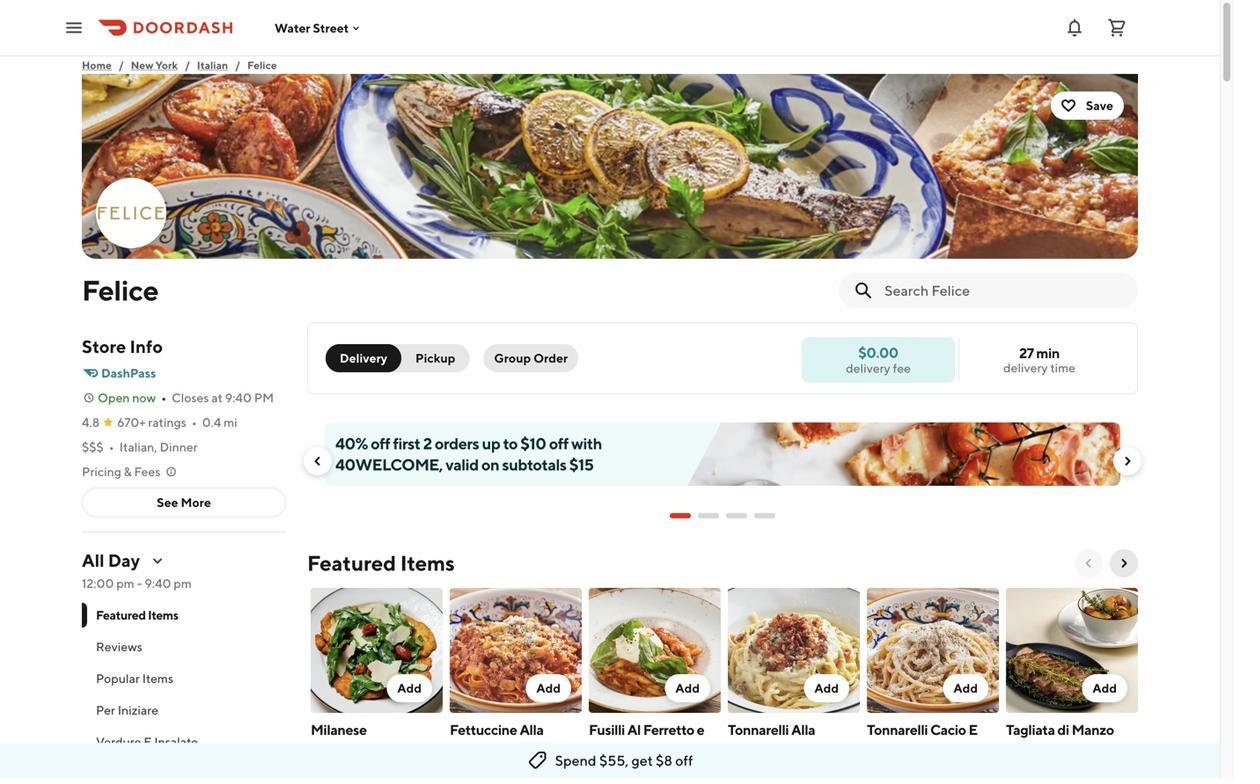Task type: locate. For each thing, give the bounding box(es) containing it.
2 horizontal spatial /
[[235, 59, 240, 71]]

4.8
[[82, 415, 100, 430]]

5 add button from the left
[[943, 674, 989, 703]]

felice up store info
[[82, 274, 159, 307]]

1 / from the left
[[119, 59, 124, 71]]

e
[[969, 721, 978, 738], [144, 735, 152, 749]]

9:40 for pm
[[225, 390, 252, 405]]

0 horizontal spatial featured items
[[96, 608, 178, 622]]

home link
[[82, 56, 112, 74]]

/ right italian link
[[235, 59, 240, 71]]

off up the 40welcome,
[[371, 434, 390, 453]]

tagliata di manzo image
[[1006, 588, 1138, 713]]

0 vertical spatial items
[[400, 551, 455, 576]]

1 vertical spatial 9:40
[[145, 576, 171, 591]]

0 vertical spatial •
[[161, 390, 166, 405]]

40%
[[335, 434, 368, 453]]

open
[[98, 390, 130, 405]]

1 vertical spatial featured items
[[96, 608, 178, 622]]

get
[[632, 752, 653, 769]]

0 horizontal spatial •
[[109, 440, 114, 454]]

0 horizontal spatial tonnarelli
[[728, 721, 789, 738]]

off right $10
[[549, 434, 569, 453]]

5 add from the left
[[954, 681, 978, 696]]

tonnarelli inside 'tonnarelli cacio e pepe'
[[867, 721, 928, 738]]

1 horizontal spatial /
[[185, 59, 190, 71]]

1 horizontal spatial pm
[[174, 576, 192, 591]]

items
[[400, 551, 455, 576], [148, 608, 178, 622], [142, 671, 173, 686]]

$$$ • italian, dinner
[[82, 440, 198, 454]]

0.4
[[202, 415, 221, 430]]

felice image
[[82, 74, 1138, 259], [98, 180, 165, 247]]

2 add button from the left
[[526, 674, 571, 703]]

3 / from the left
[[235, 59, 240, 71]]

all day
[[82, 550, 140, 571]]

add button for tagliata di manzo
[[1082, 674, 1128, 703]]

670+ ratings •
[[117, 415, 197, 430]]

tonnarelli alla carbonara
[[728, 721, 815, 758]]

/
[[119, 59, 124, 71], [185, 59, 190, 71], [235, 59, 240, 71]]

open menu image
[[63, 17, 85, 38]]

tonnarelli
[[728, 721, 789, 738], [867, 721, 928, 738]]

featured items heading
[[307, 549, 455, 578]]

1 horizontal spatial delivery
[[1004, 361, 1048, 375]]

1 add button from the left
[[387, 674, 432, 703]]

tonnarelli for tonnarelli alla carbonara
[[728, 721, 789, 738]]

• right $$$
[[109, 440, 114, 454]]

1 horizontal spatial felice
[[247, 59, 277, 71]]

1 vertical spatial felice
[[82, 274, 159, 307]]

new
[[131, 59, 153, 71]]

0 horizontal spatial featured
[[96, 608, 146, 622]]

$0.00 delivery fee
[[846, 344, 911, 375]]

1 horizontal spatial featured items
[[307, 551, 455, 576]]

alla for tonnarelli alla carbonara
[[791, 721, 815, 738]]

dashpass
[[101, 366, 156, 380]]

1 horizontal spatial alla
[[791, 721, 815, 738]]

pm
[[254, 390, 274, 405]]

1 vertical spatial •
[[192, 415, 197, 430]]

see more
[[157, 495, 211, 510]]

1 horizontal spatial featured
[[307, 551, 396, 576]]

all
[[82, 550, 104, 571]]

per iniziare button
[[82, 695, 286, 726]]

delivery
[[1004, 361, 1048, 375], [846, 361, 891, 375]]

1 horizontal spatial e
[[969, 721, 978, 738]]

1 add from the left
[[397, 681, 422, 696]]

add for tagliata di manzo
[[1093, 681, 1117, 696]]

verdure
[[96, 735, 141, 749]]

alla inside the fettuccine alla bolognese
[[520, 721, 544, 738]]

felice down the water
[[247, 59, 277, 71]]

alla right fettuccine
[[520, 721, 544, 738]]

e right cacio
[[969, 721, 978, 738]]

0 vertical spatial 9:40
[[225, 390, 252, 405]]

previous button of carousel image
[[1082, 556, 1096, 570]]

$55,
[[599, 752, 629, 769]]

/ left new
[[119, 59, 124, 71]]

Item Search search field
[[885, 281, 1124, 300]]

3 add from the left
[[676, 681, 700, 696]]

e left insalate
[[144, 735, 152, 749]]

italian,
[[119, 440, 157, 454]]

group order button
[[484, 344, 579, 372]]

up
[[482, 434, 500, 453]]

with
[[571, 434, 602, 453]]

store info
[[82, 336, 163, 357]]

670+
[[117, 415, 146, 430]]

add button for fettuccine alla bolognese
[[526, 674, 571, 703]]

featured items up milanese image
[[307, 551, 455, 576]]

9:40 right at
[[225, 390, 252, 405]]

min
[[1037, 345, 1060, 361]]

$49.00
[[1006, 744, 1049, 759]]

featured items down 12:00 pm - 9:40 pm
[[96, 608, 178, 622]]

tonnarelli up the pepe
[[867, 721, 928, 738]]

2 pm from the left
[[174, 576, 192, 591]]

0 vertical spatial featured
[[307, 551, 396, 576]]

felice
[[247, 59, 277, 71], [82, 274, 159, 307]]

time
[[1051, 361, 1076, 375]]

1 alla from the left
[[520, 721, 544, 738]]

delivery left time
[[1004, 361, 1048, 375]]

0 horizontal spatial alla
[[520, 721, 544, 738]]

items inside heading
[[400, 551, 455, 576]]

street
[[313, 20, 349, 35]]

burrata
[[589, 741, 636, 758]]

1 horizontal spatial •
[[161, 390, 166, 405]]

tonnarelli cacio e pepe
[[867, 721, 978, 758]]

4 add button from the left
[[804, 674, 850, 703]]

3 add button from the left
[[665, 674, 710, 703]]

info
[[130, 336, 163, 357]]

on
[[481, 455, 499, 474]]

italian
[[197, 59, 228, 71]]

4 add from the left
[[815, 681, 839, 696]]

0 horizontal spatial pm
[[116, 576, 134, 591]]

add for fettuccine alla bolognese
[[537, 681, 561, 696]]

alla
[[520, 721, 544, 738], [791, 721, 815, 738]]

0 horizontal spatial felice
[[82, 274, 159, 307]]

2 add from the left
[[537, 681, 561, 696]]

fee
[[893, 361, 911, 375]]

next button of carousel image
[[1121, 454, 1135, 468], [1117, 556, 1131, 570]]

off right the $8
[[675, 752, 693, 769]]

more
[[181, 495, 211, 510]]

bolognese
[[450, 741, 516, 758]]

tonnarelli up carbonara
[[728, 721, 789, 738]]

pm
[[116, 576, 134, 591], [174, 576, 192, 591]]

select promotional banner element
[[670, 500, 776, 532]]

2 alla from the left
[[791, 721, 815, 738]]

9:40 right the -
[[145, 576, 171, 591]]

menus image
[[151, 554, 165, 568]]

save
[[1086, 98, 1114, 113]]

$10
[[521, 434, 546, 453]]

pm left the -
[[116, 576, 134, 591]]

1 horizontal spatial 9:40
[[225, 390, 252, 405]]

off
[[371, 434, 390, 453], [549, 434, 569, 453], [675, 752, 693, 769]]

delivery
[[340, 351, 387, 365]]

/ right york
[[185, 59, 190, 71]]

order methods option group
[[326, 344, 470, 372]]

reviews
[[96, 640, 142, 654]]

group
[[494, 351, 531, 365]]

0 horizontal spatial e
[[144, 735, 152, 749]]

tonnarelli inside tonnarelli alla carbonara
[[728, 721, 789, 738]]

cacio
[[931, 721, 966, 738]]

orders
[[435, 434, 479, 453]]

12:00 pm - 9:40 pm
[[82, 576, 192, 591]]

0 horizontal spatial 9:40
[[145, 576, 171, 591]]

per
[[96, 703, 115, 718]]

fettuccine
[[450, 721, 517, 738]]

delivery left fee
[[846, 361, 891, 375]]

1 tonnarelli from the left
[[728, 721, 789, 738]]

2 tonnarelli from the left
[[867, 721, 928, 738]]

1 horizontal spatial tonnarelli
[[867, 721, 928, 738]]

0 vertical spatial featured items
[[307, 551, 455, 576]]

fusilli al ferretto e burrata
[[589, 721, 705, 758]]

add button for fusilli al ferretto e burrata
[[665, 674, 710, 703]]

2 vertical spatial items
[[142, 671, 173, 686]]

open now
[[98, 390, 156, 405]]

• left 0.4 on the left of the page
[[192, 415, 197, 430]]

per iniziare
[[96, 703, 158, 718]]

home
[[82, 59, 112, 71]]

to
[[503, 434, 518, 453]]

add for milanese
[[397, 681, 422, 696]]

store
[[82, 336, 126, 357]]

2
[[423, 434, 432, 453]]

&
[[124, 464, 132, 479]]

water street
[[275, 20, 349, 35]]

ratings
[[148, 415, 186, 430]]

0 horizontal spatial /
[[119, 59, 124, 71]]

alla inside tonnarelli alla carbonara
[[791, 721, 815, 738]]

• right the now
[[161, 390, 166, 405]]

pm right the -
[[174, 576, 192, 591]]

12:00
[[82, 576, 114, 591]]

0 vertical spatial felice
[[247, 59, 277, 71]]

alla up carbonara
[[791, 721, 815, 738]]

first
[[393, 434, 420, 453]]

6 add from the left
[[1093, 681, 1117, 696]]

add for tonnarelli cacio e pepe
[[954, 681, 978, 696]]

9:40
[[225, 390, 252, 405], [145, 576, 171, 591]]

0 horizontal spatial delivery
[[846, 361, 891, 375]]

6 add button from the left
[[1082, 674, 1128, 703]]



Task type: vqa. For each thing, say whether or not it's contained in the screenshot.
ratings
yes



Task type: describe. For each thing, give the bounding box(es) containing it.
Delivery radio
[[326, 344, 401, 372]]

york
[[156, 59, 178, 71]]

1 vertical spatial next button of carousel image
[[1117, 556, 1131, 570]]

9:40 for pm
[[145, 576, 171, 591]]

alla for fettuccine alla bolognese
[[520, 721, 544, 738]]

featured inside heading
[[307, 551, 396, 576]]

add button for tonnarelli alla carbonara
[[804, 674, 850, 703]]

items inside button
[[142, 671, 173, 686]]

popular items
[[96, 671, 173, 686]]

notification bell image
[[1064, 17, 1086, 38]]

delivery inside $0.00 delivery fee
[[846, 361, 891, 375]]

add for tonnarelli alla carbonara
[[815, 681, 839, 696]]

group order
[[494, 351, 568, 365]]

pricing & fees button
[[82, 463, 178, 481]]

0 horizontal spatial off
[[371, 434, 390, 453]]

e
[[697, 721, 705, 738]]

e inside 'tonnarelli cacio e pepe'
[[969, 721, 978, 738]]

1 vertical spatial featured
[[96, 608, 146, 622]]

27 min delivery time
[[1004, 345, 1076, 375]]

fettuccine alla bolognese image
[[450, 588, 582, 713]]

new york link
[[131, 56, 178, 74]]

tagliata di manzo $49.00
[[1006, 721, 1114, 759]]

see more button
[[83, 489, 285, 517]]

0 vertical spatial next button of carousel image
[[1121, 454, 1135, 468]]

1 horizontal spatial off
[[549, 434, 569, 453]]

2 horizontal spatial •
[[192, 415, 197, 430]]

spend $55, get $8 off
[[555, 752, 693, 769]]

mi
[[224, 415, 237, 430]]

iniziare
[[118, 703, 158, 718]]

Pickup radio
[[391, 344, 470, 372]]

verdure e insalate
[[96, 735, 198, 749]]

$$$
[[82, 440, 104, 454]]

valid
[[446, 455, 479, 474]]

water street button
[[275, 20, 363, 35]]

2 vertical spatial •
[[109, 440, 114, 454]]

$8
[[656, 752, 673, 769]]

40% off first 2 orders up to $10 off with 40welcome, valid on subtotals $15
[[335, 434, 602, 474]]

milanese $31.00
[[311, 721, 367, 759]]

2 / from the left
[[185, 59, 190, 71]]

0.4 mi
[[202, 415, 237, 430]]

27
[[1019, 345, 1034, 361]]

add button for milanese
[[387, 674, 432, 703]]

-
[[137, 576, 142, 591]]

di
[[1058, 721, 1069, 738]]

dinner
[[160, 440, 198, 454]]

popular
[[96, 671, 140, 686]]

1 pm from the left
[[116, 576, 134, 591]]

at
[[211, 390, 223, 405]]

verdure e insalate button
[[82, 726, 286, 758]]

order
[[534, 351, 568, 365]]

e inside button
[[144, 735, 152, 749]]

previous button of carousel image
[[311, 454, 325, 468]]

milanese
[[311, 721, 367, 738]]

fettuccine alla bolognese
[[450, 721, 544, 758]]

water
[[275, 20, 310, 35]]

ferretto
[[643, 721, 694, 738]]

save button
[[1051, 92, 1124, 120]]

$31.00
[[311, 744, 350, 759]]

subtotals
[[502, 455, 567, 474]]

tonnarelli cacio e pepe image
[[867, 588, 999, 713]]

add button for tonnarelli cacio e pepe
[[943, 674, 989, 703]]

italian link
[[197, 56, 228, 74]]

add for fusilli al ferretto e burrata
[[676, 681, 700, 696]]

manzo
[[1072, 721, 1114, 738]]

closes
[[172, 390, 209, 405]]

fusilli
[[589, 721, 625, 738]]

home / new york / italian / felice
[[82, 59, 277, 71]]

0 items, open order cart image
[[1107, 17, 1128, 38]]

1 vertical spatial items
[[148, 608, 178, 622]]

tonnarelli for tonnarelli cacio e pepe
[[867, 721, 928, 738]]

tagliata
[[1006, 721, 1055, 738]]

tonnarelli alla carbonara image
[[728, 588, 860, 713]]

pickup
[[416, 351, 456, 365]]

reviews button
[[82, 631, 286, 663]]

see
[[157, 495, 178, 510]]

fees
[[134, 464, 161, 479]]

40welcome,
[[335, 455, 443, 474]]

delivery inside the 27 min delivery time
[[1004, 361, 1048, 375]]

now
[[132, 390, 156, 405]]

carbonara
[[728, 741, 794, 758]]

insalate
[[154, 735, 198, 749]]

al
[[628, 721, 641, 738]]

2 horizontal spatial off
[[675, 752, 693, 769]]

day
[[108, 550, 140, 571]]

milanese image
[[311, 588, 443, 713]]

$15
[[569, 455, 594, 474]]

fusilli al ferretto e burrata image
[[589, 588, 721, 713]]

pricing & fees
[[82, 464, 161, 479]]

pepe
[[867, 741, 900, 758]]



